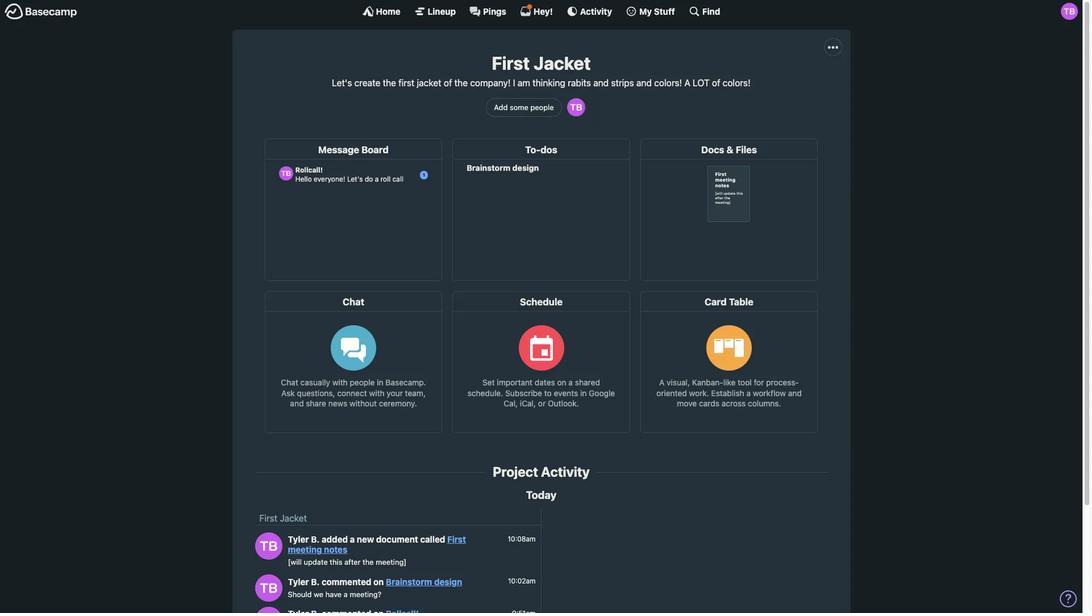 Task type: locate. For each thing, give the bounding box(es) containing it.
brainstorm design link
[[386, 578, 462, 588]]

and left strips
[[594, 78, 609, 88]]

first inside the first jacket let's create the first jacket of the company! i am thinking rabits and strips and colors! a lot of colors!
[[492, 52, 530, 74]]

0 horizontal spatial a
[[344, 591, 348, 600]]

the for [will
[[363, 558, 374, 568]]

first inside first meeting notes
[[447, 535, 466, 545]]

first jacket
[[260, 514, 307, 524]]

today
[[526, 489, 557, 502]]

0 vertical spatial activity
[[580, 6, 612, 16]]

activity
[[580, 6, 612, 16], [541, 465, 590, 480]]

first for first meeting notes
[[447, 535, 466, 545]]

rabits
[[568, 78, 591, 88]]

b. up we
[[311, 578, 320, 588]]

jacket up thinking
[[534, 52, 591, 74]]

jacket inside the first jacket let's create the first jacket of the company! i am thinking rabits and strips and colors! a lot of colors!
[[534, 52, 591, 74]]

called
[[420, 535, 445, 545]]

tyler
[[288, 535, 309, 545], [288, 578, 309, 588]]

tyler b. commented on brainstorm design
[[288, 578, 462, 588]]

add
[[494, 103, 508, 112]]

we
[[314, 591, 324, 600]]

1 vertical spatial b.
[[311, 578, 320, 588]]

new
[[357, 535, 374, 545]]

a
[[685, 78, 691, 88]]

1 vertical spatial first
[[260, 514, 277, 524]]

switch accounts image
[[5, 3, 77, 20]]

first jacket link
[[260, 514, 307, 524]]

my stuff button
[[626, 6, 675, 17]]

find
[[703, 6, 721, 16]]

home link
[[362, 6, 401, 17]]

colors!
[[654, 78, 682, 88], [723, 78, 751, 88]]

2 vertical spatial first
[[447, 535, 466, 545]]

let's
[[332, 78, 352, 88]]

i
[[513, 78, 515, 88]]

the right after
[[363, 558, 374, 568]]

0 vertical spatial b.
[[311, 535, 320, 545]]

2 tyler from the top
[[288, 578, 309, 588]]

project activity
[[493, 465, 590, 480]]

added
[[322, 535, 348, 545]]

b.
[[311, 535, 320, 545], [311, 578, 320, 588]]

notes
[[324, 545, 348, 556]]

10:08am element
[[508, 535, 536, 544]]

1 horizontal spatial first
[[447, 535, 466, 545]]

first
[[399, 78, 415, 88]]

jacket for first jacket let's create the first jacket of the company! i am thinking rabits and strips and colors! a lot of colors!
[[534, 52, 591, 74]]

1 vertical spatial a
[[344, 591, 348, 600]]

1 horizontal spatial jacket
[[534, 52, 591, 74]]

1 of from the left
[[444, 78, 452, 88]]

the left first
[[383, 78, 396, 88]]

a left 'new'
[[350, 535, 355, 545]]

tyler up should
[[288, 578, 309, 588]]

jacket up the meeting
[[280, 514, 307, 524]]

meeting?
[[350, 591, 382, 600]]

add some people link
[[486, 98, 562, 117]]

2 and from the left
[[637, 78, 652, 88]]

of right jacket
[[444, 78, 452, 88]]

of right lot
[[712, 78, 721, 88]]

1 vertical spatial tyler
[[288, 578, 309, 588]]

0 vertical spatial a
[[350, 535, 355, 545]]

0 horizontal spatial the
[[363, 558, 374, 568]]

2 b. from the top
[[311, 578, 320, 588]]

0 horizontal spatial and
[[594, 78, 609, 88]]

should we have a meeting?
[[288, 591, 382, 600]]

update
[[304, 558, 328, 568]]

1 vertical spatial jacket
[[280, 514, 307, 524]]

10:08am
[[508, 535, 536, 544]]

activity up today
[[541, 465, 590, 480]]

2 horizontal spatial the
[[455, 78, 468, 88]]

jacket
[[534, 52, 591, 74], [280, 514, 307, 524]]

a right have
[[344, 591, 348, 600]]

2 horizontal spatial first
[[492, 52, 530, 74]]

project
[[493, 465, 538, 480]]

colors! right lot
[[723, 78, 751, 88]]

the
[[383, 78, 396, 88], [455, 78, 468, 88], [363, 558, 374, 568]]

meeting
[[288, 545, 322, 556]]

b. for added
[[311, 535, 320, 545]]

b. left added
[[311, 535, 320, 545]]

1 horizontal spatial the
[[383, 78, 396, 88]]

0 horizontal spatial colors!
[[654, 78, 682, 88]]

1 b. from the top
[[311, 535, 320, 545]]

of
[[444, 78, 452, 88], [712, 78, 721, 88]]

tyler black image
[[1061, 3, 1078, 20], [567, 99, 585, 117], [255, 533, 282, 560], [255, 575, 282, 603]]

and right strips
[[637, 78, 652, 88]]

strips
[[611, 78, 634, 88]]

0 horizontal spatial first
[[260, 514, 277, 524]]

tyler up [will
[[288, 535, 309, 545]]

first
[[492, 52, 530, 74], [260, 514, 277, 524], [447, 535, 466, 545]]

the for first
[[383, 78, 396, 88]]

1 horizontal spatial of
[[712, 78, 721, 88]]

first for first jacket let's create the first jacket of the company! i am thinking rabits and strips and colors! a lot of colors!
[[492, 52, 530, 74]]

colors! left a at the top of page
[[654, 78, 682, 88]]

1 horizontal spatial and
[[637, 78, 652, 88]]

0 vertical spatial tyler
[[288, 535, 309, 545]]

a for added
[[350, 535, 355, 545]]

b. for commented
[[311, 578, 320, 588]]

1 and from the left
[[594, 78, 609, 88]]

1 horizontal spatial a
[[350, 535, 355, 545]]

activity left my
[[580, 6, 612, 16]]

and
[[594, 78, 609, 88], [637, 78, 652, 88]]

am
[[518, 78, 530, 88]]

0 horizontal spatial jacket
[[280, 514, 307, 524]]

0 horizontal spatial of
[[444, 78, 452, 88]]

create
[[355, 78, 381, 88]]

9:51am element
[[512, 610, 536, 614]]

0 vertical spatial first
[[492, 52, 530, 74]]

1 tyler from the top
[[288, 535, 309, 545]]

0 vertical spatial jacket
[[534, 52, 591, 74]]

a
[[350, 535, 355, 545], [344, 591, 348, 600]]

[will update this after the meeting]
[[288, 558, 407, 568]]

meeting]
[[376, 558, 407, 568]]

[will
[[288, 558, 302, 568]]

the left company!
[[455, 78, 468, 88]]

thinking
[[533, 78, 566, 88]]

stuff
[[654, 6, 675, 16]]

lineup link
[[414, 6, 456, 17]]

document
[[376, 535, 418, 545]]

this
[[330, 558, 343, 568]]

1 horizontal spatial colors!
[[723, 78, 751, 88]]

on
[[374, 578, 384, 588]]



Task type: vqa. For each thing, say whether or not it's contained in the screenshot.
the rightmost colors!
yes



Task type: describe. For each thing, give the bounding box(es) containing it.
first for first jacket
[[260, 514, 277, 524]]

my
[[640, 6, 652, 16]]

first meeting notes link
[[288, 535, 466, 556]]

10:02am element
[[508, 578, 536, 586]]

should
[[288, 591, 312, 600]]

people
[[531, 103, 554, 112]]

tyler black image inside main element
[[1061, 3, 1078, 20]]

1 vertical spatial activity
[[541, 465, 590, 480]]

my stuff
[[640, 6, 675, 16]]

10:02am
[[508, 578, 536, 586]]

have
[[326, 591, 342, 600]]

hey!
[[534, 6, 553, 16]]

tyler for tyler b. commented on brainstorm design
[[288, 578, 309, 588]]

jacket for first jacket
[[280, 514, 307, 524]]

a for have
[[344, 591, 348, 600]]

hey! button
[[520, 4, 553, 17]]

first meeting notes
[[288, 535, 466, 556]]

find button
[[689, 6, 721, 17]]

pings
[[483, 6, 506, 16]]

tyler b. added a new document called
[[288, 535, 447, 545]]

first jacket let's create the first jacket of the company! i am thinking rabits and strips and colors! a lot of colors!
[[332, 52, 751, 88]]

lineup
[[428, 6, 456, 16]]

2 colors! from the left
[[723, 78, 751, 88]]

some
[[510, 103, 529, 112]]

after
[[345, 558, 361, 568]]

lot
[[693, 78, 710, 88]]

add some people
[[494, 103, 554, 112]]

2 of from the left
[[712, 78, 721, 88]]

company!
[[470, 78, 511, 88]]

1 colors! from the left
[[654, 78, 682, 88]]

activity link
[[567, 6, 612, 17]]

activity inside main element
[[580, 6, 612, 16]]

main element
[[0, 0, 1083, 22]]

commented
[[322, 578, 371, 588]]

design
[[434, 578, 462, 588]]

jacket
[[417, 78, 442, 88]]

home
[[376, 6, 401, 16]]

tyler for tyler b. added a new document called
[[288, 535, 309, 545]]

brainstorm
[[386, 578, 432, 588]]

pings button
[[470, 6, 506, 17]]



